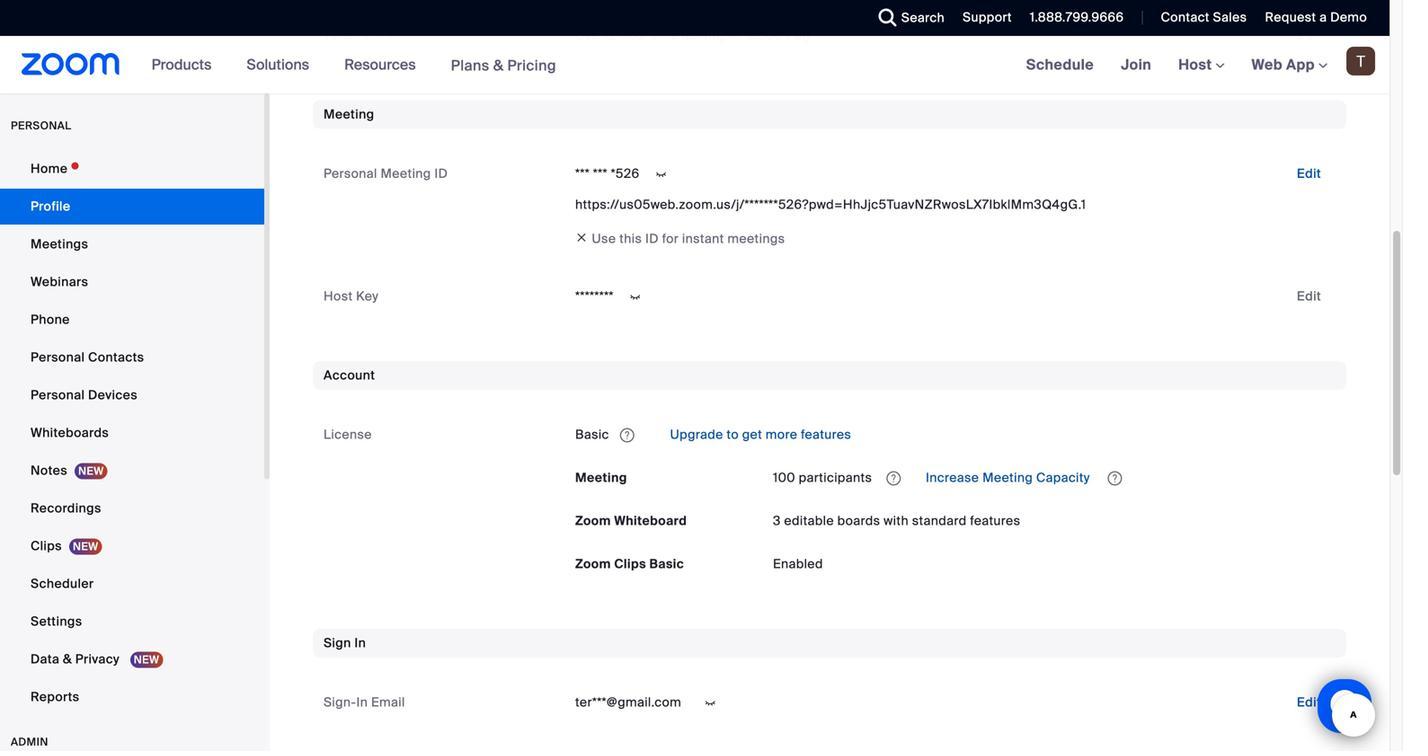 Task type: describe. For each thing, give the bounding box(es) containing it.
profile
[[31, 198, 71, 215]]

format
[[357, 27, 401, 44]]

meetings
[[31, 236, 88, 253]]

zoom logo image
[[22, 53, 120, 76]]

for
[[662, 231, 679, 247]]

admin
[[11, 736, 48, 750]]

meetings
[[728, 231, 786, 247]]

1.888.799.9666
[[1031, 9, 1125, 26]]

hour
[[621, 27, 649, 44]]

personal for personal meeting id
[[324, 165, 378, 182]]

enabled
[[773, 556, 824, 573]]

2 *** from the left
[[593, 165, 608, 182]]

3 editable boards with standard features
[[773, 513, 1021, 530]]

get
[[743, 427, 763, 443]]

increase meeting capacity link
[[923, 470, 1094, 487]]

join link
[[1108, 36, 1166, 94]]

personal
[[11, 119, 71, 133]]

12-
[[603, 27, 621, 44]]

learn more about increasing meeting capacity image
[[1103, 471, 1128, 487]]

zoom clips basic
[[576, 556, 685, 573]]

3 edit from the top
[[1298, 288, 1322, 305]]

account
[[324, 367, 375, 384]]

learn more about your license type image
[[619, 430, 637, 442]]

personal devices link
[[0, 378, 264, 414]]

notes link
[[0, 453, 264, 489]]

zoom for zoom whiteboard
[[576, 513, 611, 530]]

personal devices
[[31, 387, 138, 404]]

data & privacy
[[31, 652, 123, 668]]

join
[[1122, 55, 1152, 74]]

application containing basic
[[576, 421, 1336, 450]]

more
[[766, 427, 798, 443]]

*** *** *526
[[576, 165, 640, 182]]

participants
[[799, 470, 873, 487]]

use this id for instant meetings
[[592, 231, 786, 247]]

web app
[[1252, 55, 1316, 74]]

3 edit button from the top
[[1283, 282, 1336, 311]]

sign in
[[324, 635, 366, 652]]

reports
[[31, 689, 80, 706]]

personal for personal devices
[[31, 387, 85, 404]]

********
[[576, 288, 614, 305]]

personal contacts
[[31, 349, 144, 366]]

id for meeting
[[435, 165, 448, 182]]

personal for personal contacts
[[31, 349, 85, 366]]

license
[[324, 427, 372, 443]]

solutions button
[[247, 36, 318, 94]]

3
[[773, 513, 781, 530]]

contacts
[[88, 349, 144, 366]]

support
[[963, 9, 1013, 26]]

schedule link
[[1013, 36, 1108, 94]]

edit for time format
[[1298, 27, 1322, 44]]

resources
[[345, 55, 416, 74]]

sign-
[[324, 695, 357, 711]]

personal contacts link
[[0, 340, 264, 376]]

edit for personal meeting id
[[1298, 165, 1322, 182]]

1 *** from the left
[[576, 165, 590, 182]]

upgrade to get more features
[[667, 427, 852, 443]]

key
[[356, 288, 379, 305]]

clips inside clips "link"
[[31, 538, 62, 555]]

recordings
[[31, 501, 101, 517]]

zoom whiteboard
[[576, 513, 687, 530]]

host for host key
[[324, 288, 353, 305]]

https://us05web.zoom.us/j/*******526?pwd=hhjjc5tuavnzrwoslx7ibklmm3q4gg.1
[[576, 197, 1087, 213]]

personal menu menu
[[0, 151, 264, 718]]

edit button for personal meeting id
[[1283, 160, 1336, 188]]

app
[[1287, 55, 1316, 74]]

use 12-hour time (example: 02:00 pm)
[[576, 27, 810, 44]]

request
[[1266, 9, 1317, 26]]

edit button for sign-in email
[[1283, 689, 1336, 718]]

standard
[[913, 513, 967, 530]]

sign-in email
[[324, 695, 405, 711]]

upgrade to get more features link
[[667, 427, 852, 443]]

in for sign
[[355, 635, 366, 652]]

notes
[[31, 463, 67, 479]]

personal meeting id
[[324, 165, 448, 182]]

with
[[884, 513, 909, 530]]

recordings link
[[0, 491, 264, 527]]

& for data
[[63, 652, 72, 668]]

time
[[324, 27, 354, 44]]

use for use this id for instant meetings
[[592, 231, 616, 247]]

banner containing products
[[0, 36, 1390, 95]]

products button
[[152, 36, 220, 94]]

home link
[[0, 151, 264, 187]]



Task type: vqa. For each thing, say whether or not it's contained in the screenshot.
ADD TO GOOGLE CALENDAR image on the bottom left
no



Task type: locate. For each thing, give the bounding box(es) containing it.
clips up scheduler
[[31, 538, 62, 555]]

1 horizontal spatial host
[[1179, 55, 1216, 74]]

basic
[[576, 427, 610, 443], [650, 556, 685, 573]]

products
[[152, 55, 212, 74]]

upgrade
[[671, 427, 724, 443]]

1 horizontal spatial basic
[[650, 556, 685, 573]]

0 horizontal spatial &
[[63, 652, 72, 668]]

zoom down zoom whiteboard
[[576, 556, 611, 573]]

1 vertical spatial personal
[[31, 349, 85, 366]]

search
[[902, 9, 945, 26]]

meeting inside application
[[983, 470, 1034, 487]]

id
[[435, 165, 448, 182], [646, 231, 659, 247]]

zoom for zoom clips basic
[[576, 556, 611, 573]]

capacity
[[1037, 470, 1091, 487]]

demo
[[1331, 9, 1368, 26]]

request a demo
[[1266, 9, 1368, 26]]

2 edit button from the top
[[1283, 160, 1336, 188]]

webinars link
[[0, 264, 264, 300]]

support link
[[950, 0, 1017, 36], [963, 9, 1013, 26]]

0 horizontal spatial host
[[324, 288, 353, 305]]

zoom
[[576, 513, 611, 530], [576, 556, 611, 573]]

sign
[[324, 635, 351, 652]]

features up 100 participants
[[801, 427, 852, 443]]

application
[[576, 421, 1336, 450], [773, 464, 1336, 493]]

0 vertical spatial host
[[1179, 55, 1216, 74]]

edit button for time format
[[1283, 21, 1336, 50]]

phone link
[[0, 302, 264, 338]]

1 vertical spatial clips
[[615, 556, 647, 573]]

resources button
[[345, 36, 424, 94]]

features inside application
[[801, 427, 852, 443]]

&
[[493, 56, 504, 75], [63, 652, 72, 668]]

0 horizontal spatial id
[[435, 165, 448, 182]]

1 vertical spatial features
[[971, 513, 1021, 530]]

instant
[[683, 231, 725, 247]]

time
[[652, 27, 680, 44]]

1 vertical spatial zoom
[[576, 556, 611, 573]]

1 vertical spatial use
[[592, 231, 616, 247]]

to
[[727, 427, 739, 443]]

request a demo link
[[1252, 0, 1390, 36], [1266, 9, 1368, 26]]

edit button
[[1283, 21, 1336, 50], [1283, 160, 1336, 188], [1283, 282, 1336, 311], [1283, 689, 1336, 718]]

0 vertical spatial zoom
[[576, 513, 611, 530]]

0 vertical spatial personal
[[324, 165, 378, 182]]

learn more about your meeting license image
[[882, 471, 907, 487]]

0 vertical spatial in
[[355, 635, 366, 652]]

this
[[620, 231, 642, 247]]

features
[[801, 427, 852, 443], [971, 513, 1021, 530]]

basic down whiteboard
[[650, 556, 685, 573]]

pricing
[[508, 56, 557, 75]]

a
[[1320, 9, 1328, 26]]

settings link
[[0, 604, 264, 640]]

scheduler
[[31, 576, 94, 593]]

1 horizontal spatial features
[[971, 513, 1021, 530]]

& right data
[[63, 652, 72, 668]]

personal
[[324, 165, 378, 182], [31, 349, 85, 366], [31, 387, 85, 404]]

2 vertical spatial personal
[[31, 387, 85, 404]]

data
[[31, 652, 60, 668]]

0 horizontal spatial basic
[[576, 427, 610, 443]]

settings
[[31, 614, 82, 630]]

increase meeting capacity
[[923, 470, 1094, 487]]

sales
[[1214, 9, 1248, 26]]

1 zoom from the top
[[576, 513, 611, 530]]

2 zoom from the top
[[576, 556, 611, 573]]

banner
[[0, 36, 1390, 95]]

1 vertical spatial host
[[324, 288, 353, 305]]

1 horizontal spatial ***
[[593, 165, 608, 182]]

4 edit button from the top
[[1283, 689, 1336, 718]]

whiteboards link
[[0, 416, 264, 451]]

host key
[[324, 288, 379, 305]]

whiteboards
[[31, 425, 109, 442]]

zoom up zoom clips basic
[[576, 513, 611, 530]]

edit
[[1298, 27, 1322, 44], [1298, 165, 1322, 182], [1298, 288, 1322, 305], [1298, 695, 1322, 711]]

basic inside application
[[576, 427, 610, 443]]

0 vertical spatial &
[[493, 56, 504, 75]]

0 vertical spatial clips
[[31, 538, 62, 555]]

host left key
[[324, 288, 353, 305]]

phone
[[31, 312, 70, 328]]

0 vertical spatial features
[[801, 427, 852, 443]]

100
[[773, 470, 796, 487]]

*526
[[611, 165, 640, 182]]

product information navigation
[[138, 36, 570, 95]]

0 vertical spatial application
[[576, 421, 1336, 450]]

clips down zoom whiteboard
[[615, 556, 647, 573]]

editable
[[785, 513, 835, 530]]

in right sign
[[355, 635, 366, 652]]

0 horizontal spatial features
[[801, 427, 852, 443]]

contact sales link
[[1148, 0, 1252, 36], [1162, 9, 1248, 26]]

& inside the product information navigation
[[493, 56, 504, 75]]

1 horizontal spatial &
[[493, 56, 504, 75]]

0 vertical spatial id
[[435, 165, 448, 182]]

in for sign-
[[357, 695, 368, 711]]

1 vertical spatial basic
[[650, 556, 685, 573]]

use left this
[[592, 231, 616, 247]]

whiteboard
[[615, 513, 687, 530]]

id for this
[[646, 231, 659, 247]]

host button
[[1179, 55, 1225, 74]]

use
[[576, 27, 600, 44], [592, 231, 616, 247]]

0 vertical spatial use
[[576, 27, 600, 44]]

1 vertical spatial &
[[63, 652, 72, 668]]

privacy
[[75, 652, 120, 668]]

meetings navigation
[[1013, 36, 1390, 95]]

0 vertical spatial basic
[[576, 427, 610, 443]]

contact
[[1162, 9, 1210, 26]]

plans & pricing
[[451, 56, 557, 75]]

1 edit button from the top
[[1283, 21, 1336, 50]]

contact sales
[[1162, 9, 1248, 26]]

& right plans
[[493, 56, 504, 75]]

profile picture image
[[1347, 47, 1376, 76]]

1 edit from the top
[[1298, 27, 1322, 44]]

use for use 12-hour time (example: 02:00 pm)
[[576, 27, 600, 44]]

schedule
[[1027, 55, 1095, 74]]

web app button
[[1252, 55, 1328, 74]]

webinars
[[31, 274, 88, 291]]

1 horizontal spatial clips
[[615, 556, 647, 573]]

email
[[371, 695, 405, 711]]

web
[[1252, 55, 1283, 74]]

plans
[[451, 56, 490, 75]]

meetings link
[[0, 227, 264, 263]]

reports link
[[0, 680, 264, 716]]

edit for sign-in email
[[1298, 695, 1322, 711]]

2 edit from the top
[[1298, 165, 1322, 182]]

100 participants
[[773, 470, 873, 487]]

show host key image
[[621, 289, 650, 306]]

0 horizontal spatial clips
[[31, 538, 62, 555]]

& inside personal menu menu
[[63, 652, 72, 668]]

use left 12-
[[576, 27, 600, 44]]

basic left learn more about your license type icon in the left bottom of the page
[[576, 427, 610, 443]]

host inside meetings "navigation"
[[1179, 55, 1216, 74]]

profile link
[[0, 189, 264, 225]]

0 horizontal spatial ***
[[576, 165, 590, 182]]

time format
[[324, 27, 401, 44]]

solutions
[[247, 55, 309, 74]]

pm)
[[787, 27, 810, 44]]

in
[[355, 635, 366, 652], [357, 695, 368, 711]]

***
[[576, 165, 590, 182], [593, 165, 608, 182]]

1.888.799.9666 button
[[1017, 0, 1129, 36], [1031, 9, 1125, 26]]

clips link
[[0, 529, 264, 565]]

in left email
[[357, 695, 368, 711]]

1 vertical spatial id
[[646, 231, 659, 247]]

1 vertical spatial application
[[773, 464, 1336, 493]]

ter***@gmail.com
[[576, 695, 682, 711]]

1 horizontal spatial id
[[646, 231, 659, 247]]

search button
[[866, 0, 950, 36]]

4 edit from the top
[[1298, 695, 1322, 711]]

scheduler link
[[0, 567, 264, 603]]

show personal meeting id image
[[647, 167, 676, 183]]

host down contact sales
[[1179, 55, 1216, 74]]

boards
[[838, 513, 881, 530]]

& for plans
[[493, 56, 504, 75]]

1 vertical spatial in
[[357, 695, 368, 711]]

host for host
[[1179, 55, 1216, 74]]

features down increase meeting capacity
[[971, 513, 1021, 530]]

application containing 100 participants
[[773, 464, 1336, 493]]



